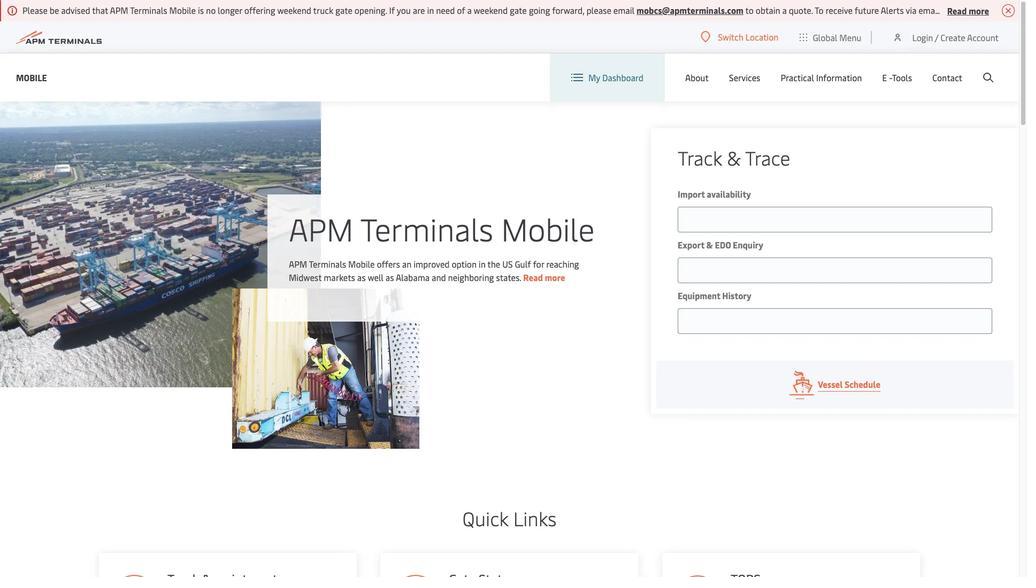 Task type: vqa. For each thing, say whether or not it's contained in the screenshot.
forward,
yes



Task type: locate. For each thing, give the bounding box(es) containing it.
2 weekend from the left
[[474, 4, 508, 16]]

my dashboard button
[[571, 53, 644, 102]]

in
[[427, 4, 434, 16], [479, 258, 486, 270]]

a right obtain
[[782, 4, 787, 16]]

1 horizontal spatial terminals
[[309, 258, 346, 270]]

& left trace
[[727, 144, 741, 171]]

gate right truck in the left top of the page
[[335, 4, 352, 16]]

mobile
[[169, 4, 196, 16], [16, 71, 47, 83], [501, 207, 595, 250], [348, 258, 375, 270]]

1 horizontal spatial &
[[727, 144, 741, 171]]

apmt icon 100 image
[[675, 576, 720, 578]]

email
[[613, 4, 635, 16], [919, 4, 940, 16]]

more inside "button"
[[969, 5, 989, 16]]

an
[[402, 258, 412, 270]]

history
[[722, 290, 752, 302]]

weekend left truck in the left top of the page
[[277, 4, 311, 16]]

longer
[[218, 4, 242, 16]]

switch location button
[[701, 31, 779, 43]]

export
[[678, 239, 705, 251]]

a
[[467, 4, 472, 16], [782, 4, 787, 16]]

close alert image
[[1002, 4, 1015, 17]]

apm terminals mobile offers an improved option in the us gulf for reaching midwest markets as well as alabama and neighboring states.
[[289, 258, 579, 283]]

terminals for apm terminals mobile offers an improved option in the us gulf for reaching midwest markets as well as alabama and neighboring states.
[[309, 258, 346, 270]]

advised
[[61, 4, 90, 16]]

apm for apm terminals mobile offers an improved option in the us gulf for reaching midwest markets as well as alabama and neighboring states.
[[289, 258, 307, 270]]

are
[[413, 4, 425, 16]]

0 horizontal spatial a
[[467, 4, 472, 16]]

in left the the
[[479, 258, 486, 270]]

please right forward,
[[587, 4, 611, 16]]

2 as from the left
[[386, 271, 394, 283]]

1 horizontal spatial read
[[947, 5, 967, 16]]

1 vertical spatial apm
[[289, 207, 353, 250]]

0 horizontal spatial email
[[613, 4, 635, 16]]

states.
[[496, 271, 521, 283]]

and
[[432, 271, 446, 283]]

about
[[685, 72, 709, 83]]

markets
[[324, 271, 355, 283]]

1 gate from the left
[[335, 4, 352, 16]]

more down reaching
[[545, 271, 565, 283]]

terminals right that
[[130, 4, 167, 16]]

read more link
[[523, 271, 565, 283]]

alabama
[[396, 271, 430, 283]]

tools
[[892, 72, 912, 83]]

0 horizontal spatial read more
[[523, 271, 565, 283]]

1 vertical spatial more
[[545, 271, 565, 283]]

a right of
[[467, 4, 472, 16]]

quick
[[463, 506, 509, 532]]

location
[[746, 31, 779, 43]]

read inside "button"
[[947, 5, 967, 16]]

import
[[678, 188, 705, 200]]

alerts
[[881, 4, 904, 16]]

&
[[727, 144, 741, 171], [706, 239, 713, 251]]

1 vertical spatial read more
[[523, 271, 565, 283]]

schedule
[[845, 379, 881, 391]]

1 horizontal spatial gate
[[510, 4, 527, 16]]

0 horizontal spatial weekend
[[277, 4, 311, 16]]

read more button
[[947, 4, 989, 17]]

vessel schedule link
[[656, 361, 1014, 409]]

obtain
[[756, 4, 780, 16]]

read down for
[[523, 271, 543, 283]]

mobile secondary image
[[232, 289, 419, 449]]

global
[[813, 31, 837, 43]]

as left well
[[357, 271, 366, 283]]

services
[[729, 72, 760, 83]]

1 vertical spatial read
[[523, 271, 543, 283]]

contact button
[[932, 53, 962, 102]]

1 horizontal spatial email
[[919, 4, 940, 16]]

weekend
[[277, 4, 311, 16], [474, 4, 508, 16]]

read more
[[947, 5, 989, 16], [523, 271, 565, 283]]

2 email from the left
[[919, 4, 940, 16]]

apm
[[110, 4, 128, 16], [289, 207, 353, 250], [289, 258, 307, 270]]

0 vertical spatial read more
[[947, 5, 989, 16]]

1 vertical spatial &
[[706, 239, 713, 251]]

0 horizontal spatial &
[[706, 239, 713, 251]]

1 vertical spatial terminals
[[360, 207, 493, 250]]

0 vertical spatial more
[[969, 5, 989, 16]]

0 horizontal spatial read
[[523, 271, 543, 283]]

0 horizontal spatial terminals
[[130, 4, 167, 16]]

1 horizontal spatial in
[[479, 258, 486, 270]]

to
[[745, 4, 754, 16]]

0 horizontal spatial as
[[357, 271, 366, 283]]

0 horizontal spatial in
[[427, 4, 434, 16]]

1 vertical spatial in
[[479, 258, 486, 270]]

0 horizontal spatial more
[[545, 271, 565, 283]]

mobcs@apmterminals.com link
[[637, 4, 744, 16]]

2 horizontal spatial terminals
[[360, 207, 493, 250]]

in right are at the left
[[427, 4, 434, 16]]

2 gate from the left
[[510, 4, 527, 16]]

2 vertical spatial apm
[[289, 258, 307, 270]]

apm inside apm terminals mobile offers an improved option in the us gulf for reaching midwest markets as well as alabama and neighboring states.
[[289, 258, 307, 270]]

dashboard
[[602, 72, 644, 83]]

please be advised that apm terminals mobile is no longer offering weekend truck gate opening. if you are in need of a weekend gate going forward, please email mobcs@apmterminals.com to obtain a quote. to receive future alerts via email or sms, please
[[22, 4, 999, 16]]

gate left going
[[510, 4, 527, 16]]

more for read more "button"
[[969, 5, 989, 16]]

orange club loyalty program - 56 image
[[112, 576, 156, 578]]

my
[[588, 72, 600, 83]]

0 vertical spatial in
[[427, 4, 434, 16]]

2 vertical spatial terminals
[[309, 258, 346, 270]]

0 vertical spatial read
[[947, 5, 967, 16]]

read more for read more link
[[523, 271, 565, 283]]

sms,
[[952, 4, 970, 16]]

0 vertical spatial &
[[727, 144, 741, 171]]

of
[[457, 4, 465, 16]]

1 horizontal spatial more
[[969, 5, 989, 16]]

1 horizontal spatial a
[[782, 4, 787, 16]]

weekend right of
[[474, 4, 508, 16]]

1 horizontal spatial please
[[973, 4, 997, 16]]

quote. to
[[789, 4, 824, 16]]

please left close alert icon
[[973, 4, 997, 16]]

terminals
[[130, 4, 167, 16], [360, 207, 493, 250], [309, 258, 346, 270]]

1 horizontal spatial weekend
[[474, 4, 508, 16]]

1 please from the left
[[587, 4, 611, 16]]

as
[[357, 271, 366, 283], [386, 271, 394, 283]]

midwest
[[289, 271, 322, 283]]

export & edo enquiry
[[678, 239, 763, 251]]

/
[[935, 31, 939, 43]]

0 horizontal spatial gate
[[335, 4, 352, 16]]

& left edo on the top right of page
[[706, 239, 713, 251]]

terminals for apm terminals mobile
[[360, 207, 493, 250]]

mobile inside apm terminals mobile offers an improved option in the us gulf for reaching midwest markets as well as alabama and neighboring states.
[[348, 258, 375, 270]]

us
[[502, 258, 513, 270]]

1 horizontal spatial as
[[386, 271, 394, 283]]

create
[[941, 31, 965, 43]]

read up login / create account
[[947, 5, 967, 16]]

read more up login / create account
[[947, 5, 989, 16]]

1 horizontal spatial read more
[[947, 5, 989, 16]]

please
[[587, 4, 611, 16], [973, 4, 997, 16]]

terminals up markets
[[309, 258, 346, 270]]

terminals up 'improved'
[[360, 207, 493, 250]]

more up account
[[969, 5, 989, 16]]

& for edo
[[706, 239, 713, 251]]

terminals inside apm terminals mobile offers an improved option in the us gulf for reaching midwest markets as well as alabama and neighboring states.
[[309, 258, 346, 270]]

offers
[[377, 258, 400, 270]]

as down offers
[[386, 271, 394, 283]]

0 horizontal spatial please
[[587, 4, 611, 16]]

0 vertical spatial apm
[[110, 4, 128, 16]]

read more down for
[[523, 271, 565, 283]]

global menu button
[[789, 21, 872, 53]]

you
[[397, 4, 411, 16]]



Task type: describe. For each thing, give the bounding box(es) containing it.
vessel
[[818, 379, 843, 391]]

please
[[22, 4, 48, 16]]

0 vertical spatial terminals
[[130, 4, 167, 16]]

mobcs@apmterminals.com
[[637, 4, 744, 16]]

services button
[[729, 53, 760, 102]]

more for read more link
[[545, 271, 565, 283]]

about button
[[685, 53, 709, 102]]

neighboring
[[448, 271, 494, 283]]

1 email from the left
[[613, 4, 635, 16]]

availability
[[707, 188, 751, 200]]

xin da yang zhou  docked at apm terminals mobile image
[[0, 102, 321, 388]]

is
[[198, 4, 204, 16]]

account
[[967, 31, 999, 43]]

login / create account link
[[893, 21, 999, 53]]

in inside apm terminals mobile offers an improved option in the us gulf for reaching midwest markets as well as alabama and neighboring states.
[[479, 258, 486, 270]]

equipment
[[678, 290, 720, 302]]

if
[[389, 4, 395, 16]]

2 please from the left
[[973, 4, 997, 16]]

-
[[889, 72, 892, 83]]

the
[[487, 258, 500, 270]]

apm terminals mobile
[[289, 207, 595, 250]]

well
[[368, 271, 384, 283]]

read more for read more "button"
[[947, 5, 989, 16]]

manager truck appointments - 53 image
[[393, 576, 438, 578]]

no
[[206, 4, 216, 16]]

equipment history
[[678, 290, 752, 302]]

improved
[[414, 258, 450, 270]]

gulf
[[515, 258, 531, 270]]

login / create account
[[912, 31, 999, 43]]

switch
[[718, 31, 743, 43]]

practical
[[781, 72, 814, 83]]

for
[[533, 258, 544, 270]]

contact
[[932, 72, 962, 83]]

be
[[50, 4, 59, 16]]

track & trace
[[678, 144, 790, 171]]

going
[[529, 4, 550, 16]]

reaching
[[546, 258, 579, 270]]

login
[[912, 31, 933, 43]]

via
[[906, 4, 917, 16]]

e -tools
[[882, 72, 912, 83]]

my dashboard
[[588, 72, 644, 83]]

offering
[[244, 4, 275, 16]]

read for read more link
[[523, 271, 543, 283]]

e -tools button
[[882, 53, 912, 102]]

track
[[678, 144, 722, 171]]

practical information
[[781, 72, 862, 83]]

apm for apm terminals mobile
[[289, 207, 353, 250]]

vessel schedule
[[818, 379, 881, 391]]

receive
[[826, 4, 853, 16]]

1 weekend from the left
[[277, 4, 311, 16]]

1 as from the left
[[357, 271, 366, 283]]

e
[[882, 72, 887, 83]]

quick links
[[463, 506, 557, 532]]

& for trace
[[727, 144, 741, 171]]

global menu
[[813, 31, 862, 43]]

truck
[[313, 4, 333, 16]]

opening.
[[355, 4, 387, 16]]

that
[[92, 4, 108, 16]]

trace
[[745, 144, 790, 171]]

forward,
[[552, 4, 584, 16]]

switch location
[[718, 31, 779, 43]]

enquiry
[[733, 239, 763, 251]]

read for read more "button"
[[947, 5, 967, 16]]

future
[[855, 4, 879, 16]]

information
[[816, 72, 862, 83]]

need
[[436, 4, 455, 16]]

or
[[942, 4, 950, 16]]

mobile link
[[16, 71, 47, 84]]

1 a from the left
[[467, 4, 472, 16]]

2 a from the left
[[782, 4, 787, 16]]

practical information button
[[781, 53, 862, 102]]

import availability
[[678, 188, 751, 200]]

option
[[452, 258, 477, 270]]

links
[[513, 506, 557, 532]]

menu
[[840, 31, 862, 43]]

edo
[[715, 239, 731, 251]]



